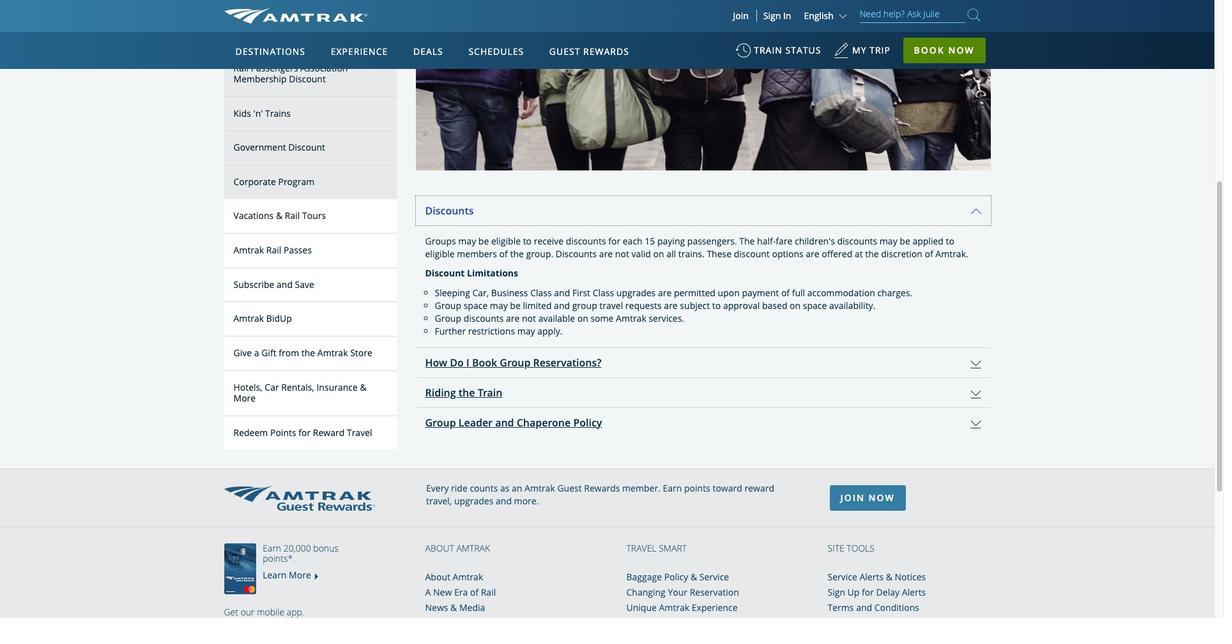Task type: locate. For each thing, give the bounding box(es) containing it.
ride
[[451, 483, 468, 495]]

on down the 'full'
[[790, 300, 801, 312]]

1 horizontal spatial on
[[654, 248, 665, 260]]

request
[[588, 41, 636, 53]]

upgrades up requests
[[617, 287, 656, 299]]

kids
[[234, 107, 251, 119]]

1 vertical spatial discounts
[[556, 248, 597, 260]]

1 vertical spatial upgrades
[[454, 496, 494, 508]]

0 vertical spatial for
[[609, 236, 621, 248]]

amtrak up era
[[453, 572, 483, 584]]

further
[[435, 325, 466, 337]]

0 vertical spatial policy
[[574, 416, 602, 430]]

alerts up sign up for delay alerts link
[[860, 572, 884, 584]]

1 horizontal spatial discounts
[[556, 248, 597, 260]]

2 service from the left
[[828, 572, 858, 584]]

kids 'n' trains
[[234, 107, 291, 119]]

0 vertical spatial not
[[616, 248, 630, 260]]

policy right chaperone
[[574, 416, 602, 430]]

experience up association
[[331, 45, 388, 58]]

to down upon at top
[[713, 300, 721, 312]]

0 vertical spatial on
[[654, 248, 665, 260]]

1 vertical spatial sign
[[828, 587, 846, 599]]

2 vertical spatial for
[[862, 587, 875, 599]]

1 vertical spatial earn
[[263, 543, 281, 555]]

passengers
[[251, 62, 298, 74]]

a
[[492, 41, 500, 53], [254, 347, 259, 359]]

1 horizontal spatial policy
[[665, 572, 689, 584]]

delay
[[877, 587, 900, 599]]

join left sign in button
[[734, 10, 749, 22]]

discount up sleeping
[[425, 268, 465, 280]]

discounts inside "groups may be eligible to receive discounts for each 15 paying passengers. the half-fare children's discounts may be applied to eligible members of the group. discounts are not valid on all trains. these discount options are offered at the discretion of amtrak."
[[556, 248, 597, 260]]

english
[[805, 10, 834, 22]]

2 horizontal spatial travel
[[627, 543, 657, 555]]

0 vertical spatial join
[[734, 10, 749, 22]]

for inside service alerts & notices sign up for delay alerts terms and conditions
[[862, 587, 875, 599]]

1 horizontal spatial earn
[[663, 483, 682, 495]]

on down group
[[578, 312, 589, 324]]

0 vertical spatial discount
[[289, 73, 326, 85]]

policy up your
[[665, 572, 689, 584]]

discounts down receive
[[556, 248, 597, 260]]

to up amtrak.
[[946, 236, 955, 248]]

1 vertical spatial join
[[841, 492, 866, 505]]

and down as
[[496, 496, 512, 508]]

group down riding
[[425, 416, 456, 430]]

amtrak left bidup
[[234, 313, 264, 325]]

the left "train" at the left of the page
[[459, 386, 475, 400]]

1 horizontal spatial discounts
[[566, 236, 606, 248]]

on for based
[[790, 300, 801, 312]]

banner
[[0, 0, 1215, 295]]

& up changing your reservation link
[[691, 572, 698, 584]]

1 horizontal spatial upgrades
[[617, 287, 656, 299]]

0 horizontal spatial travel
[[347, 427, 372, 439]]

0 vertical spatial upgrades
[[617, 287, 656, 299]]

eligible down groups
[[425, 248, 455, 260]]

0 vertical spatial rewards
[[584, 45, 630, 58]]

members
[[457, 248, 497, 260]]

book now
[[915, 44, 975, 56]]

1 horizontal spatial to
[[713, 300, 721, 312]]

the inside button
[[459, 386, 475, 400]]

paying
[[658, 236, 685, 248]]

trains
[[265, 107, 291, 119]]

amtrak left store
[[318, 347, 348, 359]]

the right from
[[302, 347, 315, 359]]

0 horizontal spatial upgrades
[[454, 496, 494, 508]]

join button
[[726, 10, 757, 22]]

sign up the terms
[[828, 587, 846, 599]]

for right up
[[862, 587, 875, 599]]

tools
[[847, 543, 875, 555]]

rail left tours
[[285, 210, 300, 222]]

give a gift from the amtrak store
[[234, 347, 373, 359]]

from
[[279, 347, 299, 359]]

valid
[[632, 248, 651, 260]]

group leader and chaperone policy
[[425, 416, 602, 430]]

of right era
[[470, 587, 479, 599]]

and left save
[[277, 278, 293, 291]]

group inside button
[[500, 356, 531, 370]]

travel right 'reward' at the bottom left of the page
[[347, 427, 372, 439]]

application
[[272, 107, 578, 286], [416, 197, 991, 438]]

1 vertical spatial policy
[[665, 572, 689, 584]]

1 horizontal spatial class
[[593, 287, 614, 299]]

more right learn
[[289, 569, 311, 581]]

0 horizontal spatial discounts
[[425, 204, 474, 218]]

discounts right receive
[[566, 236, 606, 248]]

about up "new"
[[425, 572, 451, 584]]

earn 20,000 bonus points*. learn more
[[263, 543, 339, 581]]

not
[[616, 248, 630, 260], [522, 312, 536, 324]]

riding
[[425, 386, 456, 400]]

1 horizontal spatial more
[[289, 569, 311, 581]]

1 vertical spatial guest
[[558, 483, 582, 495]]

1 vertical spatial rewards
[[584, 483, 620, 495]]

sign left in
[[764, 10, 781, 22]]

0 horizontal spatial discounts
[[464, 312, 504, 324]]

and right the "leader"
[[496, 416, 514, 430]]

amtrak inside sleeping car, business class and first class upgrades are permitted upon payment of full accommodation charges. group space may be limited and group travel requests are subject to approval based on space availability. group discounts are not available on some amtrak services. further restrictions may apply.
[[616, 312, 647, 324]]

0 vertical spatial travel
[[545, 41, 584, 53]]

0 horizontal spatial be
[[479, 236, 489, 248]]

requests
[[626, 300, 662, 312]]

1 horizontal spatial be
[[510, 300, 521, 312]]

and up available
[[554, 300, 570, 312]]

1 vertical spatial a
[[254, 347, 259, 359]]

2 about from the top
[[425, 572, 451, 584]]

0 horizontal spatial not
[[522, 312, 536, 324]]

toward
[[713, 483, 743, 495]]

for
[[609, 236, 621, 248], [299, 427, 311, 439], [862, 587, 875, 599]]

upgrades
[[617, 287, 656, 299], [454, 496, 494, 508]]

travel left request
[[545, 41, 584, 53]]

for left each on the top of page
[[609, 236, 621, 248]]

an
[[512, 483, 523, 495]]

1 horizontal spatial not
[[616, 248, 630, 260]]

about up the about amtrak link at bottom
[[425, 543, 454, 555]]

1 vertical spatial on
[[790, 300, 801, 312]]

& inside hotels, car rentals, insurance & more
[[360, 382, 367, 394]]

group up further
[[435, 312, 462, 324]]

sign in
[[764, 10, 792, 22]]

0 horizontal spatial a
[[254, 347, 259, 359]]

for inside the secondary navigation
[[299, 427, 311, 439]]

0 horizontal spatial for
[[299, 427, 311, 439]]

class up travel
[[593, 287, 614, 299]]

application containing discounts
[[416, 197, 991, 438]]

on left all
[[654, 248, 665, 260]]

0 horizontal spatial earn
[[263, 543, 281, 555]]

save
[[295, 278, 315, 291]]

all
[[667, 248, 676, 260]]

0 vertical spatial a
[[492, 41, 500, 53]]

and down up
[[857, 602, 873, 615]]

subscribe
[[234, 278, 275, 291]]

and left the first
[[554, 287, 570, 299]]

more inside earn 20,000 bonus points*. learn more
[[289, 569, 311, 581]]

approval
[[724, 300, 760, 312]]

1 horizontal spatial service
[[828, 572, 858, 584]]

0 horizontal spatial space
[[464, 300, 488, 312]]

0 horizontal spatial on
[[578, 312, 589, 324]]

service up up
[[828, 572, 858, 584]]

class
[[531, 287, 552, 299], [593, 287, 614, 299]]

amtrak.
[[936, 248, 969, 260]]

on
[[654, 248, 665, 260], [790, 300, 801, 312], [578, 312, 589, 324]]

amtrak up the more.
[[525, 483, 555, 495]]

sign inside service alerts & notices sign up for delay alerts terms and conditions
[[828, 587, 846, 599]]

and inside button
[[496, 416, 514, 430]]

and inside service alerts & notices sign up for delay alerts terms and conditions
[[857, 602, 873, 615]]

some
[[591, 312, 614, 324]]

travel up "baggage"
[[627, 543, 657, 555]]

the inside navigation
[[302, 347, 315, 359]]

& down the a new era of rail link
[[451, 602, 457, 615]]

2 vertical spatial on
[[578, 312, 589, 324]]

rail inside rail passengers association membership discount
[[234, 62, 249, 74]]

on for valid
[[654, 248, 665, 260]]

space down car,
[[464, 300, 488, 312]]

car,
[[473, 287, 489, 299]]

available
[[539, 312, 575, 324]]

about inside about amtrak a new era of rail news & media
[[425, 572, 451, 584]]

for right points
[[299, 427, 311, 439]]

group right the book
[[500, 356, 531, 370]]

guest left request
[[550, 45, 581, 58]]

subscribe and save
[[234, 278, 315, 291]]

alerts down notices
[[902, 587, 927, 599]]

1 horizontal spatial space
[[803, 300, 827, 312]]

discounts up groups
[[425, 204, 474, 218]]

points
[[270, 427, 296, 439]]

earn left the "20,000"
[[263, 543, 281, 555]]

policy inside baggage policy & service changing your reservation unique amtrak experience
[[665, 572, 689, 584]]

of up limitations
[[500, 248, 508, 260]]

space down the 'full'
[[803, 300, 827, 312]]

earn left points
[[663, 483, 682, 495]]

not down limited
[[522, 312, 536, 324]]

0 horizontal spatial eligible
[[425, 248, 455, 260]]

join left now
[[841, 492, 866, 505]]

discretion
[[882, 248, 923, 260]]

upgrades inside sleeping car, business class and first class upgrades are permitted upon payment of full accommodation charges. group space may be limited and group travel requests are subject to approval based on space availability. group discounts are not available on some amtrak services. further restrictions may apply.
[[617, 287, 656, 299]]

group down sleeping
[[435, 300, 462, 312]]

upgrades down counts on the left of the page
[[454, 496, 494, 508]]

join now
[[841, 492, 895, 505]]

20,000
[[284, 543, 311, 555]]

amtrak down requests
[[616, 312, 647, 324]]

changing your reservation link
[[627, 587, 740, 599]]

service alerts & notices sign up for delay alerts terms and conditions
[[828, 572, 927, 615]]

a
[[425, 587, 431, 599]]

of inside sleeping car, business class and first class upgrades are permitted upon payment of full accommodation charges. group space may be limited and group travel requests are subject to approval based on space availability. group discounts are not available on some amtrak services. further restrictions may apply.
[[782, 287, 790, 299]]

my trip button
[[834, 38, 891, 70]]

0 horizontal spatial policy
[[574, 416, 602, 430]]

1 horizontal spatial sign
[[828, 587, 846, 599]]

be up discretion
[[900, 236, 911, 248]]

be up "members"
[[479, 236, 489, 248]]

2 horizontal spatial on
[[790, 300, 801, 312]]

more left car
[[234, 392, 256, 405]]

rewards
[[584, 45, 630, 58], [584, 483, 620, 495]]

a right make
[[492, 41, 500, 53]]

& right insurance
[[360, 382, 367, 394]]

charges.
[[878, 287, 913, 299]]

eligible up "members"
[[492, 236, 521, 248]]

a left gift
[[254, 347, 259, 359]]

of left the 'full'
[[782, 287, 790, 299]]

how
[[425, 356, 448, 370]]

are down children's
[[806, 248, 820, 260]]

1 service from the left
[[700, 572, 730, 584]]

1 vertical spatial for
[[299, 427, 311, 439]]

2 horizontal spatial for
[[862, 587, 875, 599]]

do
[[450, 356, 464, 370]]

service alerts & notices link
[[828, 572, 926, 584]]

more
[[234, 392, 256, 405], [289, 569, 311, 581]]

receive
[[534, 236, 564, 248]]

& inside service alerts & notices sign up for delay alerts terms and conditions
[[887, 572, 893, 584]]

the right at
[[866, 248, 879, 260]]

are up "restrictions"
[[506, 312, 520, 324]]

1 vertical spatial alerts
[[902, 587, 927, 599]]

footer
[[0, 469, 1215, 619]]

be
[[479, 236, 489, 248], [900, 236, 911, 248], [510, 300, 521, 312]]

group leader and chaperone policy button
[[416, 408, 991, 438]]

deals button
[[408, 34, 449, 70]]

1 vertical spatial eligible
[[425, 248, 455, 260]]

amtrak inside about amtrak a new era of rail news & media
[[453, 572, 483, 584]]

0 vertical spatial more
[[234, 392, 256, 405]]

0 vertical spatial earn
[[663, 483, 682, 495]]

class up limited
[[531, 287, 552, 299]]

0 vertical spatial experience
[[331, 45, 388, 58]]

1 horizontal spatial eligible
[[492, 236, 521, 248]]

a new era of rail link
[[425, 587, 496, 599]]

news
[[425, 602, 448, 615]]

to up 'group.'
[[523, 236, 532, 248]]

2 vertical spatial travel
[[627, 543, 657, 555]]

1 horizontal spatial join
[[841, 492, 866, 505]]

rail left passengers
[[234, 62, 249, 74]]

group.
[[526, 248, 554, 260]]

be inside sleeping car, business class and first class upgrades are permitted upon payment of full accommodation charges. group space may be limited and group travel requests are subject to approval based on space availability. group discounts are not available on some amtrak services. further restrictions may apply.
[[510, 300, 521, 312]]

discount limitations
[[425, 268, 518, 280]]

1 class from the left
[[531, 287, 552, 299]]

amtrak down your
[[659, 602, 690, 615]]

service up 'reservation'
[[700, 572, 730, 584]]

experience down 'reservation'
[[692, 602, 738, 615]]

0 vertical spatial eligible
[[492, 236, 521, 248]]

more inside hotels, car rentals, insurance & more
[[234, 392, 256, 405]]

0 horizontal spatial alerts
[[860, 572, 884, 584]]

rail inside about amtrak a new era of rail news & media
[[481, 587, 496, 599]]

reward
[[313, 427, 345, 439]]

banner containing join
[[0, 0, 1215, 295]]

service inside baggage policy & service changing your reservation unique amtrak experience
[[700, 572, 730, 584]]

group
[[503, 41, 541, 53], [435, 300, 462, 312], [435, 312, 462, 324], [500, 356, 531, 370], [425, 416, 456, 430]]

0 horizontal spatial join
[[734, 10, 749, 22]]

not down each on the top of page
[[616, 248, 630, 260]]

1 vertical spatial travel
[[347, 427, 372, 439]]

amtrak inside baggage policy & service changing your reservation unique amtrak experience
[[659, 602, 690, 615]]

program
[[278, 176, 315, 188]]

may up "members"
[[459, 236, 476, 248]]

rail up media
[[481, 587, 496, 599]]

1 vertical spatial experience
[[692, 602, 738, 615]]

sign in button
[[764, 10, 792, 22]]

0 vertical spatial about
[[425, 543, 454, 555]]

up
[[848, 587, 860, 599]]

15
[[645, 236, 655, 248]]

apply.
[[538, 325, 563, 337]]

train
[[754, 44, 783, 56]]

1 vertical spatial about
[[425, 572, 451, 584]]

0 horizontal spatial service
[[700, 572, 730, 584]]

1 horizontal spatial for
[[609, 236, 621, 248]]

1 horizontal spatial a
[[492, 41, 500, 53]]

on inside "groups may be eligible to receive discounts for each 15 paying passengers. the half-fare children's discounts may be applied to eligible members of the group. discounts are not valid on all trains. these discount options are offered at the discretion of amtrak."
[[654, 248, 665, 260]]

book
[[915, 44, 945, 56]]

2 vertical spatial discount
[[425, 268, 465, 280]]

earn inside earn 20,000 bonus points*. learn more
[[263, 543, 281, 555]]

discounts up "restrictions"
[[464, 312, 504, 324]]

discount up the kids 'n' trains link on the left top
[[289, 73, 326, 85]]

guest right the an
[[558, 483, 582, 495]]

1 about from the top
[[425, 543, 454, 555]]

0 horizontal spatial class
[[531, 287, 552, 299]]

discounts up at
[[838, 236, 878, 248]]

i
[[467, 356, 470, 370]]

discounts button
[[416, 197, 991, 226]]

amtrak down vacations at the top
[[234, 244, 264, 256]]

discount down the kids 'n' trains link on the left top
[[289, 142, 325, 154]]

may up discretion
[[880, 236, 898, 248]]

0 horizontal spatial sign
[[764, 10, 781, 22]]

0 vertical spatial discounts
[[425, 204, 474, 218]]

bonus
[[313, 543, 339, 555]]

0 horizontal spatial experience
[[331, 45, 388, 58]]

be down business
[[510, 300, 521, 312]]

hotels, car rentals, insurance & more link
[[224, 371, 397, 417]]

association
[[301, 62, 348, 74]]

& up delay
[[887, 572, 893, 584]]

discounts inside sleeping car, business class and first class upgrades are permitted upon payment of full accommodation charges. group space may be limited and group travel requests are subject to approval based on space availability. group discounts are not available on some amtrak services. further restrictions may apply.
[[464, 312, 504, 324]]

applied
[[913, 236, 944, 248]]

1 horizontal spatial experience
[[692, 602, 738, 615]]

1 vertical spatial more
[[289, 569, 311, 581]]

schedules
[[469, 45, 524, 58]]

experience
[[331, 45, 388, 58], [692, 602, 738, 615]]

amtrak bidup
[[234, 313, 292, 325]]

amtrak image
[[224, 8, 367, 24]]

rewards inside every ride counts as an amtrak guest rewards member. earn points toward reward travel, upgrades and more.
[[584, 483, 620, 495]]

0 horizontal spatial more
[[234, 392, 256, 405]]

1 vertical spatial not
[[522, 312, 536, 324]]

search icon image
[[968, 6, 981, 24]]

vacations
[[234, 210, 274, 222]]

terms
[[828, 602, 854, 615]]

experience inside baggage policy & service changing your reservation unique amtrak experience
[[692, 602, 738, 615]]

0 vertical spatial guest
[[550, 45, 581, 58]]

more for earn
[[289, 569, 311, 581]]

to inside sleeping car, business class and first class upgrades are permitted upon payment of full accommodation charges. group space may be limited and group travel requests are subject to approval based on space availability. group discounts are not available on some amtrak services. further restrictions may apply.
[[713, 300, 721, 312]]

a inside navigation
[[254, 347, 259, 359]]



Task type: vqa. For each thing, say whether or not it's contained in the screenshot.


Task type: describe. For each thing, give the bounding box(es) containing it.
rentals,
[[282, 382, 314, 394]]

upgrades inside every ride counts as an amtrak guest rewards member. earn points toward reward travel, upgrades and more.
[[454, 496, 494, 508]]

& inside baggage policy & service changing your reservation unique amtrak experience
[[691, 572, 698, 584]]

earn inside every ride counts as an amtrak guest rewards member. earn points toward reward travel, upgrades and more.
[[663, 483, 682, 495]]

travel
[[600, 300, 623, 312]]

for inside "groups may be eligible to receive discounts for each 15 paying passengers. the half-fare children's discounts may be applied to eligible members of the group. discounts are not valid on all trains. these discount options are offered at the discretion of amtrak."
[[609, 236, 621, 248]]

of down applied on the right top of page
[[925, 248, 934, 260]]

era
[[454, 587, 468, 599]]

train status
[[754, 44, 822, 56]]

a for gift
[[254, 347, 259, 359]]

smart
[[659, 543, 687, 555]]

rewards inside "popup button"
[[584, 45, 630, 58]]

redeem points for reward travel link
[[224, 417, 397, 450]]

of inside about amtrak a new era of rail news & media
[[470, 587, 479, 599]]

upon
[[718, 287, 740, 299]]

guest inside every ride counts as an amtrak guest rewards member. earn points toward reward travel, upgrades and more.
[[558, 483, 582, 495]]

travel,
[[426, 496, 452, 508]]

are left valid
[[600, 248, 613, 260]]

and inside the secondary navigation
[[277, 278, 293, 291]]

policy inside button
[[574, 416, 602, 430]]

groups may be eligible to receive discounts for each 15 paying passengers. the half-fare children's discounts may be applied to eligible members of the group. discounts are not valid on all trains. these discount options are offered at the discretion of amtrak.
[[425, 236, 969, 260]]

amtrak bidup link
[[224, 303, 397, 337]]

not inside "groups may be eligible to receive discounts for each 15 paying passengers. the half-fare children's discounts may be applied to eligible members of the group. discounts are not valid on all trains. these discount options are offered at the discretion of amtrak."
[[616, 248, 630, 260]]

now
[[949, 44, 975, 56]]

vacations & rail tours
[[234, 210, 326, 222]]

limited
[[523, 300, 552, 312]]

rail passengers association membership discount
[[234, 62, 348, 85]]

amtrak inside the 'amtrak bidup' 'link'
[[234, 313, 264, 325]]

discount
[[734, 248, 770, 260]]

insurance
[[317, 382, 358, 394]]

status
[[786, 44, 822, 56]]

groups may be eligible to receive discounts for each 15 paying passengers. the half-fare children's discounts may be applied to eligible members of the group. discounts are not valid on all trains. these discount options are offered at the discretion of amtrak. element
[[416, 236, 991, 261]]

learn
[[263, 569, 287, 581]]

unique
[[627, 602, 657, 615]]

as
[[501, 483, 510, 495]]

how do i book group reservations? button
[[416, 348, 991, 378]]

are up the services. at the right of the page
[[664, 300, 678, 312]]

english button
[[805, 10, 851, 22]]

regions map image
[[272, 107, 578, 286]]

baggage policy & service changing your reservation unique amtrak experience
[[627, 572, 740, 615]]

reward
[[745, 483, 775, 495]]

sleeping car, business class and first class upgrades are permitted upon payment of full accommodation charges. group space may be limited and group travel requests are subject to approval based on space availability. group discounts are not available on some amtrak services. further restrictions may apply.
[[435, 287, 913, 337]]

more.
[[514, 496, 539, 508]]

2 space from the left
[[803, 300, 827, 312]]

amtrak rail passes link
[[224, 234, 397, 268]]

the left 'group.'
[[510, 248, 524, 260]]

about for about amtrak a new era of rail news & media
[[425, 572, 451, 584]]

payment
[[742, 287, 779, 299]]

trains.
[[679, 248, 705, 260]]

government discount link
[[224, 131, 397, 166]]

and inside every ride counts as an amtrak guest rewards member. earn points toward reward travel, upgrades and more.
[[496, 496, 512, 508]]

now
[[869, 492, 895, 505]]

group right make
[[503, 41, 541, 53]]

every ride counts as an amtrak guest rewards member. earn points toward reward travel, upgrades and more.
[[426, 483, 775, 508]]

make
[[459, 41, 489, 53]]

1 horizontal spatial alerts
[[902, 587, 927, 599]]

secondary navigation
[[224, 0, 416, 450]]

1 horizontal spatial travel
[[545, 41, 584, 53]]

groups
[[425, 236, 456, 248]]

the
[[740, 236, 755, 248]]

learn more link
[[263, 569, 311, 581]]

store
[[350, 347, 373, 359]]

limitations
[[467, 268, 518, 280]]

accommodation
[[808, 287, 876, 299]]

offered
[[822, 248, 853, 260]]

amtrak guest rewards image
[[224, 486, 375, 511]]

about amtrak a new era of rail news & media
[[425, 572, 496, 615]]

join for join
[[734, 10, 749, 22]]

amtrak inside amtrak rail passes link
[[234, 244, 264, 256]]

options
[[773, 248, 804, 260]]

your
[[668, 587, 688, 599]]

changing
[[627, 587, 666, 599]]

how do i book group reservations?
[[425, 356, 602, 370]]

footer containing every ride counts as an amtrak guest rewards member. earn points toward reward travel, upgrades and more.
[[0, 469, 1215, 619]]

discounts inside button
[[425, 204, 474, 218]]

join now link
[[830, 486, 906, 512]]

car
[[265, 382, 279, 394]]

reservation
[[690, 587, 740, 599]]

may left apply.
[[518, 325, 535, 337]]

1 space from the left
[[464, 300, 488, 312]]

amtrak guest rewards preferred mastercard image
[[224, 544, 262, 595]]

terms and conditions link
[[828, 602, 920, 615]]

0 vertical spatial alerts
[[860, 572, 884, 584]]

1 vertical spatial discount
[[289, 142, 325, 154]]

chaperone
[[517, 416, 571, 430]]

subject
[[680, 300, 710, 312]]

my
[[853, 44, 867, 56]]

service inside service alerts & notices sign up for delay alerts terms and conditions
[[828, 572, 858, 584]]

a for group
[[492, 41, 500, 53]]

2 horizontal spatial to
[[946, 236, 955, 248]]

bidup
[[266, 313, 292, 325]]

about for about amtrak
[[425, 543, 454, 555]]

2 class from the left
[[593, 287, 614, 299]]

rail passengers association membership discount link
[[224, 52, 397, 97]]

rail left passes
[[266, 244, 282, 256]]

fare
[[776, 236, 793, 248]]

gift
[[262, 347, 277, 359]]

book
[[472, 356, 497, 370]]

kids 'n' trains link
[[224, 97, 397, 131]]

my trip
[[853, 44, 891, 56]]

2 horizontal spatial be
[[900, 236, 911, 248]]

join for join now
[[841, 492, 866, 505]]

amtrak inside every ride counts as an amtrak guest rewards member. earn points toward reward travel, upgrades and more.
[[525, 483, 555, 495]]

permitted
[[674, 287, 716, 299]]

based
[[763, 300, 788, 312]]

group inside button
[[425, 416, 456, 430]]

not inside sleeping car, business class and first class upgrades are permitted upon payment of full accommodation charges. group space may be limited and group travel requests are subject to approval based on space availability. group discounts are not available on some amtrak services. further restrictions may apply.
[[522, 312, 536, 324]]

sleeping
[[435, 287, 470, 299]]

site
[[828, 543, 845, 555]]

baggage policy & service link
[[627, 572, 730, 584]]

media
[[460, 602, 485, 615]]

are up requests
[[658, 287, 672, 299]]

experience inside popup button
[[331, 45, 388, 58]]

destinations button
[[230, 34, 311, 70]]

Please enter your search item search field
[[860, 6, 966, 23]]

about amtrak
[[425, 543, 490, 555]]

0 vertical spatial sign
[[764, 10, 781, 22]]

notices
[[895, 572, 926, 584]]

may down business
[[490, 300, 508, 312]]

& right vacations at the top
[[276, 210, 283, 222]]

2 horizontal spatial discounts
[[838, 236, 878, 248]]

subscribe and save link
[[224, 268, 397, 303]]

make a group travel request link
[[448, 35, 647, 60]]

guest inside "popup button"
[[550, 45, 581, 58]]

more for hotels,
[[234, 392, 256, 405]]

& inside about amtrak a new era of rail news & media
[[451, 602, 457, 615]]

availability.
[[830, 300, 876, 312]]

0 horizontal spatial to
[[523, 236, 532, 248]]

discount inside rail passengers association membership discount
[[289, 73, 326, 85]]

book now button
[[904, 38, 986, 63]]

amtrak up the about amtrak link at bottom
[[457, 543, 490, 555]]

travel inside the secondary navigation
[[347, 427, 372, 439]]

corporate
[[234, 176, 276, 188]]

travel smart
[[627, 543, 687, 555]]

redeem points for reward travel
[[234, 427, 372, 439]]

children's
[[795, 236, 835, 248]]



